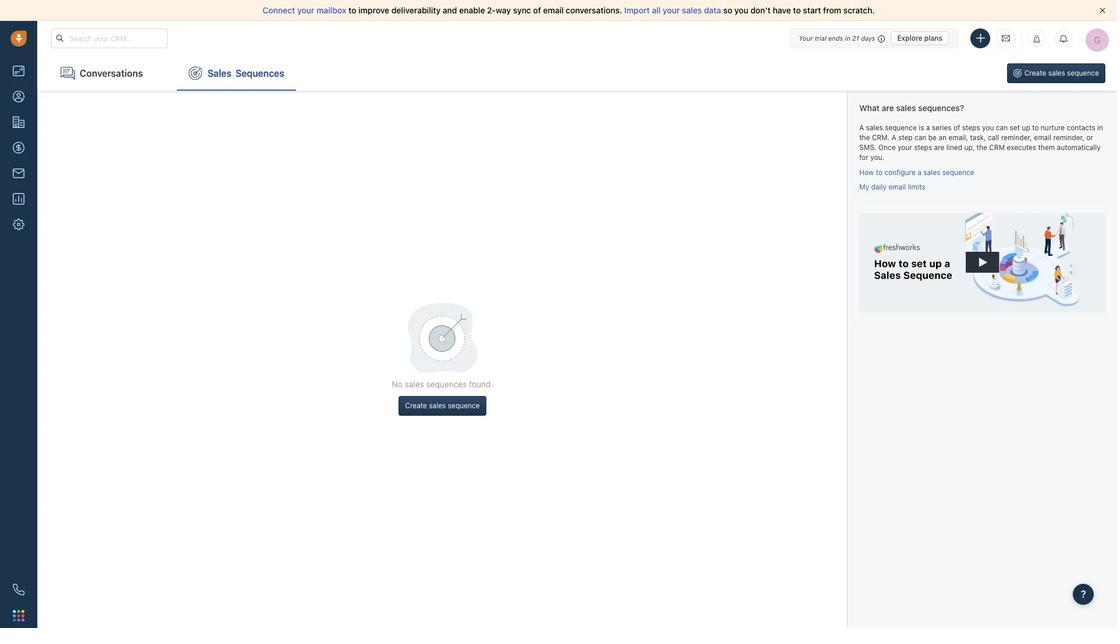 Task type: describe. For each thing, give the bounding box(es) containing it.
what's new image
[[1034, 35, 1042, 43]]

my daily email limits
[[860, 183, 926, 192]]

them
[[1039, 143, 1056, 152]]

tab list containing conversations
[[37, 56, 296, 91]]

set
[[1011, 123, 1021, 132]]

to left start
[[794, 5, 802, 15]]

a sales sequence is a series of steps you can set up to nurture contacts in the crm. a step can be an email, task, call reminder, email reminder, or sms. once your steps are lined up, the crm executes them automatically for you.
[[860, 123, 1104, 162]]

my daily email limits link
[[860, 183, 926, 192]]

plans
[[925, 33, 943, 42]]

an
[[939, 133, 947, 142]]

import
[[625, 5, 650, 15]]

sales left the data
[[683, 5, 702, 15]]

1 horizontal spatial create sales sequence button
[[1008, 63, 1106, 83]]

all
[[652, 5, 661, 15]]

once
[[879, 143, 896, 152]]

sequence down sequences
[[448, 402, 480, 410]]

sales inside create sales sequence "link"
[[1049, 69, 1066, 77]]

contacts
[[1068, 123, 1096, 132]]

don't
[[751, 5, 771, 15]]

sales sequences
[[208, 68, 285, 78]]

sequences?
[[919, 103, 965, 113]]

sales up limits
[[924, 168, 941, 177]]

close image
[[1100, 8, 1106, 13]]

deliverability
[[392, 5, 441, 15]]

sync
[[513, 5, 531, 15]]

to inside a sales sequence is a series of steps you can set up to nurture contacts in the crm. a step can be an email, task, call reminder, email reminder, or sms. once your steps are lined up, the crm executes them automatically for you.
[[1033, 123, 1040, 132]]

ends
[[829, 34, 844, 42]]

0 horizontal spatial your
[[298, 5, 315, 15]]

0 vertical spatial can
[[997, 123, 1009, 132]]

21
[[853, 34, 860, 42]]

connect your mailbox link
[[263, 5, 349, 15]]

data
[[705, 5, 722, 15]]

0 horizontal spatial steps
[[915, 143, 933, 152]]

daily
[[872, 183, 887, 192]]

sales down no sales sequences found.
[[429, 402, 446, 410]]

sales right no
[[405, 380, 424, 390]]

create sales sequence link
[[1008, 63, 1118, 83]]

conversations.
[[566, 5, 623, 15]]

1 vertical spatial a
[[892, 133, 897, 142]]

explore plans
[[898, 33, 943, 42]]

0 horizontal spatial create
[[405, 402, 427, 410]]

way
[[496, 5, 511, 15]]

what are sales sequences?
[[860, 103, 965, 113]]

1 horizontal spatial email
[[889, 183, 907, 192]]

0 horizontal spatial can
[[915, 133, 927, 142]]

phone element
[[7, 579, 30, 602]]

to right 'how'
[[877, 168, 883, 177]]

for
[[860, 153, 869, 162]]

1 vertical spatial create sales sequence
[[405, 402, 480, 410]]

freshworks switcher image
[[13, 611, 24, 622]]

to right mailbox
[[349, 5, 357, 15]]

step
[[899, 133, 913, 142]]

email inside a sales sequence is a series of steps you can set up to nurture contacts in the crm. a step can be an email, task, call reminder, email reminder, or sms. once your steps are lined up, the crm executes them automatically for you.
[[1035, 133, 1052, 142]]

your
[[800, 34, 814, 42]]

sales
[[208, 68, 232, 78]]

found.
[[469, 380, 494, 390]]

connect your mailbox to improve deliverability and enable 2-way sync of email conversations. import all your sales data so you don't have to start from scratch.
[[263, 5, 875, 15]]

or
[[1087, 133, 1094, 142]]

0 vertical spatial are
[[882, 103, 895, 113]]

limits
[[909, 183, 926, 192]]

how to configure a sales sequence
[[860, 168, 975, 177]]

explore
[[898, 33, 923, 42]]

0 vertical spatial in
[[846, 34, 851, 42]]

0 horizontal spatial the
[[860, 133, 871, 142]]

you inside a sales sequence is a series of steps you can set up to nurture contacts in the crm. a step can be an email, task, call reminder, email reminder, or sms. once your steps are lined up, the crm executes them automatically for you.
[[983, 123, 995, 132]]

be
[[929, 133, 937, 142]]

0 horizontal spatial you
[[735, 5, 749, 15]]

sequence inside a sales sequence is a series of steps you can set up to nurture contacts in the crm. a step can be an email, task, call reminder, email reminder, or sms. once your steps are lined up, the crm executes them automatically for you.
[[886, 123, 918, 132]]



Task type: locate. For each thing, give the bounding box(es) containing it.
series
[[933, 123, 952, 132]]

1 vertical spatial of
[[954, 123, 961, 132]]

to
[[349, 5, 357, 15], [794, 5, 802, 15], [1033, 123, 1040, 132], [877, 168, 883, 177]]

automatically
[[1058, 143, 1102, 152]]

crm.
[[873, 133, 890, 142]]

1 vertical spatial steps
[[915, 143, 933, 152]]

so
[[724, 5, 733, 15]]

are inside a sales sequence is a series of steps you can set up to nurture contacts in the crm. a step can be an email, task, call reminder, email reminder, or sms. once your steps are lined up, the crm executes them automatically for you.
[[935, 143, 945, 152]]

1 horizontal spatial in
[[1098, 123, 1104, 132]]

sales up crm.
[[867, 123, 884, 132]]

up,
[[965, 143, 975, 152]]

0 horizontal spatial a
[[918, 168, 922, 177]]

lined
[[947, 143, 963, 152]]

create sales sequence inside "link"
[[1025, 69, 1100, 77]]

create sales sequence button down what's new icon
[[1008, 63, 1106, 83]]

0 vertical spatial email
[[544, 5, 564, 15]]

a up the sms.
[[860, 123, 865, 132]]

1 horizontal spatial a
[[892, 133, 897, 142]]

1 horizontal spatial your
[[663, 5, 680, 15]]

a up limits
[[918, 168, 922, 177]]

1 vertical spatial you
[[983, 123, 995, 132]]

email,
[[949, 133, 969, 142]]

in
[[846, 34, 851, 42], [1098, 123, 1104, 132]]

no sales sequences found.
[[392, 380, 494, 390]]

no
[[392, 380, 403, 390]]

create sales sequence down no sales sequences found.
[[405, 402, 480, 410]]

the up the sms.
[[860, 133, 871, 142]]

can
[[997, 123, 1009, 132], [915, 133, 927, 142]]

1 horizontal spatial create sales sequence
[[1025, 69, 1100, 77]]

a right is
[[927, 123, 931, 132]]

0 vertical spatial of
[[534, 5, 541, 15]]

a
[[860, 123, 865, 132], [892, 133, 897, 142]]

how to configure a sales sequence link
[[860, 168, 975, 177]]

my
[[860, 183, 870, 192]]

crm
[[990, 143, 1006, 152]]

create
[[1025, 69, 1047, 77], [405, 402, 427, 410]]

your down step
[[898, 143, 913, 152]]

1 vertical spatial a
[[918, 168, 922, 177]]

your left mailbox
[[298, 5, 315, 15]]

2 horizontal spatial email
[[1035, 133, 1052, 142]]

of
[[534, 5, 541, 15], [954, 123, 961, 132]]

sequence
[[1068, 69, 1100, 77], [886, 123, 918, 132], [943, 168, 975, 177], [448, 402, 480, 410]]

1 horizontal spatial reminder,
[[1054, 133, 1085, 142]]

your inside a sales sequence is a series of steps you can set up to nurture contacts in the crm. a step can be an email, task, call reminder, email reminder, or sms. once your steps are lined up, the crm executes them automatically for you.
[[898, 143, 913, 152]]

of up email,
[[954, 123, 961, 132]]

explore plans link
[[892, 31, 950, 45]]

sales
[[683, 5, 702, 15], [1049, 69, 1066, 77], [897, 103, 917, 113], [867, 123, 884, 132], [924, 168, 941, 177], [405, 380, 424, 390], [429, 402, 446, 410]]

1 vertical spatial in
[[1098, 123, 1104, 132]]

2 vertical spatial email
[[889, 183, 907, 192]]

can left set
[[997, 123, 1009, 132]]

create sales sequence button down no sales sequences found.
[[399, 397, 487, 416]]

you
[[735, 5, 749, 15], [983, 123, 995, 132]]

0 vertical spatial a
[[927, 123, 931, 132]]

sequence up step
[[886, 123, 918, 132]]

how
[[860, 168, 875, 177]]

sequence up "contacts"
[[1068, 69, 1100, 77]]

email right the sync
[[544, 5, 564, 15]]

are
[[882, 103, 895, 113], [935, 143, 945, 152]]

2-
[[487, 5, 496, 15]]

2 reminder, from the left
[[1054, 133, 1085, 142]]

you up call
[[983, 123, 995, 132]]

1 horizontal spatial the
[[977, 143, 988, 152]]

Search your CRM... text field
[[51, 29, 168, 48]]

steps down "be"
[[915, 143, 933, 152]]

0 horizontal spatial a
[[860, 123, 865, 132]]

in right "contacts"
[[1098, 123, 1104, 132]]

trial
[[815, 34, 827, 42]]

from
[[824, 5, 842, 15]]

email up "them" in the top right of the page
[[1035, 133, 1052, 142]]

and
[[443, 5, 457, 15]]

connect
[[263, 5, 295, 15]]

a
[[927, 123, 931, 132], [918, 168, 922, 177]]

reminder,
[[1002, 133, 1033, 142], [1054, 133, 1085, 142]]

0 horizontal spatial reminder,
[[1002, 133, 1033, 142]]

create sales sequence
[[1025, 69, 1100, 77], [405, 402, 480, 410]]

1 horizontal spatial steps
[[963, 123, 981, 132]]

1 horizontal spatial a
[[927, 123, 931, 132]]

scratch.
[[844, 5, 875, 15]]

1 vertical spatial create
[[405, 402, 427, 410]]

0 vertical spatial a
[[860, 123, 865, 132]]

sms.
[[860, 143, 877, 152]]

create down what's new icon
[[1025, 69, 1047, 77]]

sales up nurture
[[1049, 69, 1066, 77]]

are down 'an'
[[935, 143, 945, 152]]

days
[[862, 34, 876, 42]]

a inside a sales sequence is a series of steps you can set up to nurture contacts in the crm. a step can be an email, task, call reminder, email reminder, or sms. once your steps are lined up, the crm executes them automatically for you.
[[927, 123, 931, 132]]

in left 21
[[846, 34, 851, 42]]

1 horizontal spatial are
[[935, 143, 945, 152]]

0 vertical spatial create sales sequence button
[[1008, 63, 1106, 83]]

1 horizontal spatial you
[[983, 123, 995, 132]]

1 horizontal spatial can
[[997, 123, 1009, 132]]

configure
[[885, 168, 916, 177]]

up
[[1023, 123, 1031, 132]]

email
[[544, 5, 564, 15], [1035, 133, 1052, 142], [889, 183, 907, 192]]

create sales sequence down what's new icon
[[1025, 69, 1100, 77]]

steps
[[963, 123, 981, 132], [915, 143, 933, 152]]

sequence inside "link"
[[1068, 69, 1100, 77]]

nurture
[[1042, 123, 1066, 132]]

sequence down lined
[[943, 168, 975, 177]]

sales inside a sales sequence is a series of steps you can set up to nurture contacts in the crm. a step can be an email, task, call reminder, email reminder, or sms. once your steps are lined up, the crm executes them automatically for you.
[[867, 123, 884, 132]]

task,
[[971, 133, 987, 142]]

sequences
[[236, 68, 285, 78]]

0 horizontal spatial create sales sequence button
[[399, 397, 487, 416]]

0 vertical spatial you
[[735, 5, 749, 15]]

your
[[298, 5, 315, 15], [663, 5, 680, 15], [898, 143, 913, 152]]

1 vertical spatial email
[[1035, 133, 1052, 142]]

a left step
[[892, 133, 897, 142]]

2 horizontal spatial your
[[898, 143, 913, 152]]

0 horizontal spatial in
[[846, 34, 851, 42]]

is
[[919, 123, 925, 132]]

create down no sales sequences found.
[[405, 402, 427, 410]]

can down is
[[915, 133, 927, 142]]

1 vertical spatial are
[[935, 143, 945, 152]]

in inside a sales sequence is a series of steps you can set up to nurture contacts in the crm. a step can be an email, task, call reminder, email reminder, or sms. once your steps are lined up, the crm executes them automatically for you.
[[1098, 123, 1104, 132]]

1 vertical spatial create sales sequence button
[[399, 397, 487, 416]]

sequences
[[427, 380, 467, 390]]

1 horizontal spatial of
[[954, 123, 961, 132]]

phone image
[[13, 585, 24, 596]]

of inside a sales sequence is a series of steps you can set up to nurture contacts in the crm. a step can be an email, task, call reminder, email reminder, or sms. once your steps are lined up, the crm executes them automatically for you.
[[954, 123, 961, 132]]

1 horizontal spatial create
[[1025, 69, 1047, 77]]

0 vertical spatial create
[[1025, 69, 1047, 77]]

of right the sync
[[534, 5, 541, 15]]

0 vertical spatial steps
[[963, 123, 981, 132]]

you.
[[871, 153, 885, 162]]

sales up step
[[897, 103, 917, 113]]

conversations
[[80, 68, 143, 78]]

0 horizontal spatial email
[[544, 5, 564, 15]]

the down task,
[[977, 143, 988, 152]]

the
[[860, 133, 871, 142], [977, 143, 988, 152]]

1 vertical spatial can
[[915, 133, 927, 142]]

create inside "link"
[[1025, 69, 1047, 77]]

0 horizontal spatial are
[[882, 103, 895, 113]]

0 horizontal spatial of
[[534, 5, 541, 15]]

what
[[860, 103, 880, 113]]

1 reminder, from the left
[[1002, 133, 1033, 142]]

conversations link
[[49, 56, 165, 91]]

mailbox
[[317, 5, 347, 15]]

enable
[[460, 5, 485, 15]]

start
[[804, 5, 822, 15]]

reminder, down set
[[1002, 133, 1033, 142]]

improve
[[359, 5, 390, 15]]

import all your sales data link
[[625, 5, 724, 15]]

create sales sequence button
[[1008, 63, 1106, 83], [399, 397, 487, 416]]

have
[[773, 5, 792, 15]]

your trial ends in 21 days
[[800, 34, 876, 42]]

your right all
[[663, 5, 680, 15]]

1 vertical spatial the
[[977, 143, 988, 152]]

0 vertical spatial the
[[860, 133, 871, 142]]

tab list
[[37, 56, 296, 91]]

steps up task,
[[963, 123, 981, 132]]

you right so on the top right
[[735, 5, 749, 15]]

sales sequences link
[[177, 56, 296, 91]]

0 horizontal spatial create sales sequence
[[405, 402, 480, 410]]

send email image
[[1003, 33, 1011, 43]]

reminder, up automatically
[[1054, 133, 1085, 142]]

are right what
[[882, 103, 895, 113]]

executes
[[1008, 143, 1037, 152]]

call
[[989, 133, 1000, 142]]

0 vertical spatial create sales sequence
[[1025, 69, 1100, 77]]

to right up
[[1033, 123, 1040, 132]]

email down configure
[[889, 183, 907, 192]]



Task type: vqa. For each thing, say whether or not it's contained in the screenshot.
second Qualified
no



